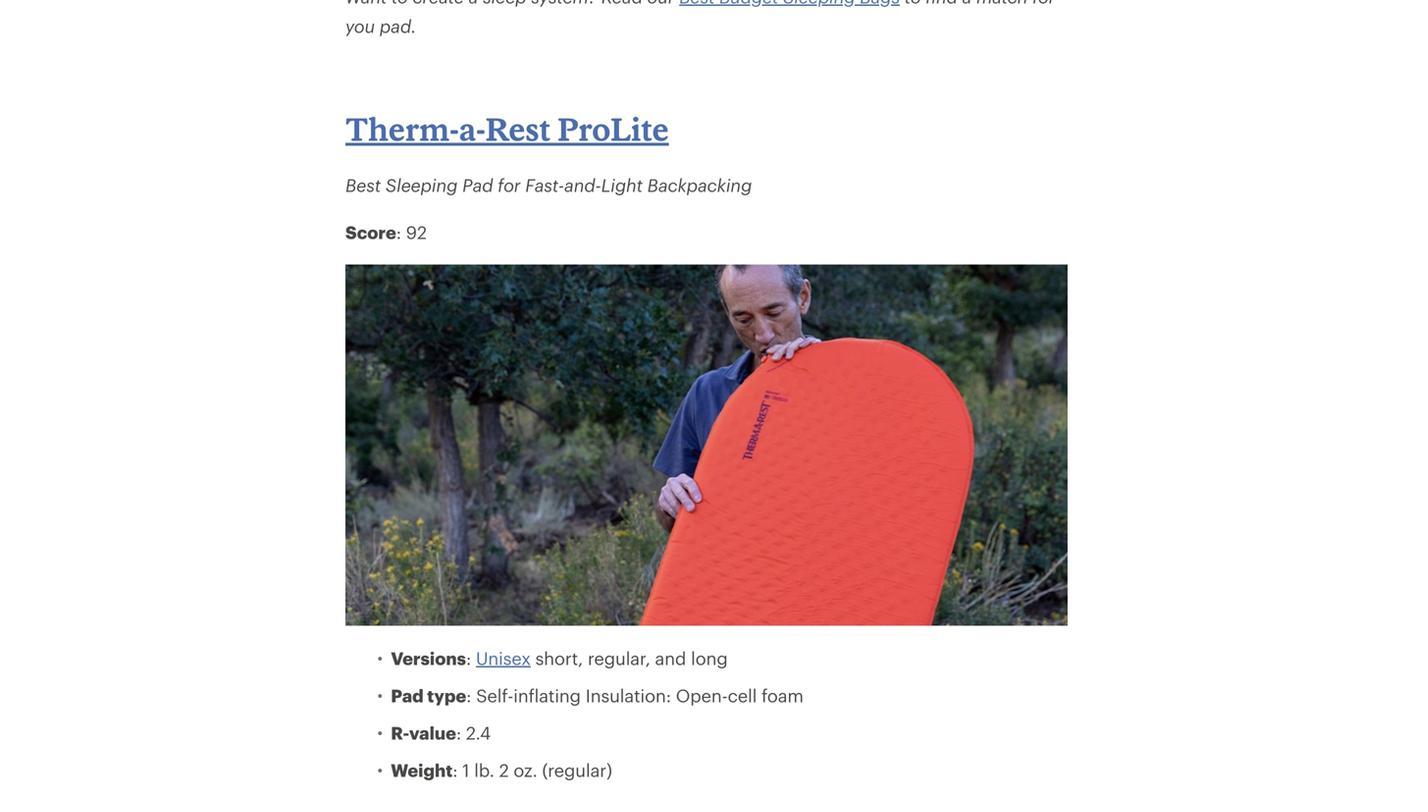 Task type: describe. For each thing, give the bounding box(es) containing it.
unisex
[[476, 648, 531, 669]]

therm-a-rest prolite image
[[346, 265, 1068, 626]]

(regular)
[[542, 760, 612, 781]]

therm-a-rest prolite link
[[346, 110, 669, 148]]

light
[[601, 175, 643, 196]]

regular,
[[588, 648, 651, 669]]

: left 2.4
[[456, 723, 461, 743]]

versions : unisex short, regular, and long
[[391, 648, 728, 669]]

oz.
[[514, 760, 538, 781]]

92
[[406, 222, 427, 243]]

find
[[926, 0, 958, 7]]

1 vertical spatial for
[[498, 175, 521, 196]]

best sleeping pad for fast-and-light backpacking
[[346, 175, 752, 196]]

type
[[427, 685, 466, 706]]

and-
[[564, 175, 601, 196]]

insulation:
[[586, 685, 671, 706]]

r-
[[391, 723, 409, 743]]

score : 92
[[346, 222, 427, 243]]

rest
[[486, 110, 551, 148]]

short,
[[536, 648, 583, 669]]

for inside to find a match for you pad.
[[1033, 0, 1056, 7]]

prolite
[[558, 110, 669, 148]]

a
[[963, 0, 972, 7]]

2.4
[[466, 723, 491, 743]]

weight : 1 lb. 2 oz. (regular)
[[391, 760, 612, 781]]

backpacking
[[648, 175, 752, 196]]

unisex link
[[476, 648, 531, 669]]

: for 92
[[396, 222, 402, 243]]

pad type : self-inflating insulation: open-cell foam
[[391, 685, 804, 706]]

2
[[499, 760, 509, 781]]

lb.
[[474, 760, 495, 781]]



Task type: locate. For each thing, give the bounding box(es) containing it.
1
[[463, 760, 470, 781]]

open-
[[676, 685, 728, 706]]

pad right sleeping at left top
[[463, 175, 493, 196]]

: for 1
[[453, 760, 458, 781]]

0 horizontal spatial for
[[498, 175, 521, 196]]

foam
[[762, 685, 804, 706]]

for
[[1033, 0, 1056, 7], [498, 175, 521, 196]]

therm-a-rest prolite
[[346, 110, 669, 148]]

cell
[[728, 685, 757, 706]]

: for unisex
[[466, 648, 471, 669]]

therm-
[[346, 110, 459, 148]]

0 vertical spatial for
[[1033, 0, 1056, 7]]

a-
[[459, 110, 486, 148]]

score
[[346, 222, 396, 243]]

: left unisex link on the left bottom
[[466, 648, 471, 669]]

and
[[655, 648, 687, 669]]

versions
[[391, 648, 466, 669]]

to find a match for you pad.
[[346, 0, 1056, 36]]

to
[[905, 0, 921, 7]]

long
[[691, 648, 728, 669]]

pad
[[463, 175, 493, 196], [391, 685, 424, 706]]

1 horizontal spatial pad
[[463, 175, 493, 196]]

fast-
[[525, 175, 565, 196]]

value
[[409, 723, 456, 743]]

sleeping
[[386, 175, 458, 196]]

inflating
[[514, 685, 581, 706]]

: left 1
[[453, 760, 458, 781]]

0 horizontal spatial pad
[[391, 685, 424, 706]]

pad up r-
[[391, 685, 424, 706]]

1 vertical spatial pad
[[391, 685, 424, 706]]

: left self-
[[466, 685, 472, 706]]

:
[[396, 222, 402, 243], [466, 648, 471, 669], [466, 685, 472, 706], [456, 723, 461, 743], [453, 760, 458, 781]]

weight
[[391, 760, 453, 781]]

best
[[346, 175, 381, 196]]

r-value : 2.4
[[391, 723, 491, 743]]

you
[[346, 16, 375, 36]]

for left fast-
[[498, 175, 521, 196]]

self-
[[476, 685, 514, 706]]

: left 92 at top left
[[396, 222, 402, 243]]

1 horizontal spatial for
[[1033, 0, 1056, 7]]

match
[[977, 0, 1028, 7]]

0 vertical spatial pad
[[463, 175, 493, 196]]

for right 'match'
[[1033, 0, 1056, 7]]

pad.
[[380, 16, 416, 36]]



Task type: vqa. For each thing, say whether or not it's contained in the screenshot.
short,
yes



